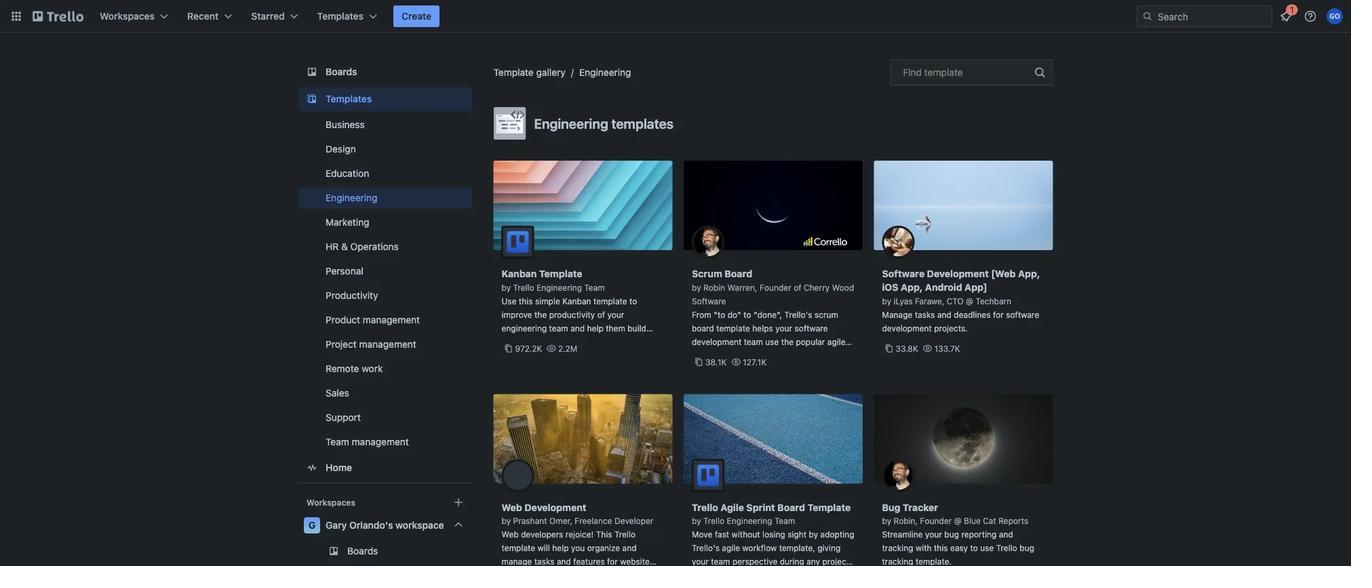Task type: locate. For each thing, give the bounding box(es) containing it.
management inside "link"
[[351, 436, 409, 448]]

product management link
[[298, 309, 472, 331]]

recent button
[[179, 5, 240, 27]]

board inside trello agile sprint board template by trello engineering team move fast without losing sight by adopting trello's agile workflow template, giving your team perspective during any proje
[[777, 502, 805, 513]]

0 vertical spatial boards
[[325, 66, 357, 77]]

deadlines
[[954, 310, 991, 319]]

of right 'productivity'
[[597, 310, 605, 319]]

1 vertical spatial board
[[777, 502, 805, 513]]

team
[[549, 324, 568, 333], [744, 337, 763, 347], [711, 557, 730, 566]]

team inside trello agile sprint board template by trello engineering team move fast without losing sight by adopting trello's agile workflow template, giving your team perspective during any proje
[[775, 517, 795, 526]]

help right the 'will'
[[552, 544, 569, 553]]

with
[[916, 544, 932, 553]]

management inside 'link'
[[362, 314, 420, 326]]

0 vertical spatial faster.
[[566, 337, 590, 347]]

1 vertical spatial of
[[597, 310, 605, 319]]

trello engineering team image
[[502, 226, 534, 258], [692, 460, 724, 492]]

1 horizontal spatial development
[[882, 324, 932, 333]]

software up ios
[[882, 268, 925, 279]]

home image
[[304, 460, 320, 476]]

agile inside trello agile sprint board template by trello engineering team move fast without losing sight by adopting trello's agile workflow template, giving your team perspective during any proje
[[722, 544, 740, 553]]

engineering link up marketing link
[[298, 187, 472, 209]]

trello down reports
[[996, 544, 1017, 553]]

1 horizontal spatial team
[[711, 557, 730, 566]]

and inside kanban template by trello engineering team use this simple kanban template to improve the productivity of your engineering team and help them build better products, faster.
[[571, 324, 585, 333]]

trello engineering team image up use
[[502, 226, 534, 258]]

0 vertical spatial of
[[794, 283, 801, 292]]

to
[[629, 296, 637, 306], [744, 310, 751, 319], [735, 351, 743, 360], [970, 544, 978, 553]]

2 vertical spatial management
[[351, 436, 409, 448]]

boards link down gary orlando's workspace
[[298, 541, 472, 562]]

by up use
[[502, 283, 511, 292]]

this up the "improve"
[[519, 296, 533, 306]]

@
[[966, 296, 973, 306], [954, 517, 962, 526]]

1 vertical spatial agile
[[722, 544, 740, 553]]

template inside kanban template by trello engineering team use this simple kanban template to improve the productivity of your engineering team and help them build better products, faster.
[[539, 268, 582, 279]]

1 horizontal spatial app,
[[1018, 268, 1040, 279]]

management down the productivity link
[[362, 314, 420, 326]]

1 tracking from the top
[[882, 544, 913, 553]]

1 vertical spatial tasks
[[534, 557, 555, 566]]

management down product management 'link'
[[359, 339, 416, 350]]

board
[[725, 268, 752, 279], [777, 502, 805, 513]]

trello inside kanban template by trello engineering team use this simple kanban template to improve the productivity of your engineering team and help them build better products, faster.
[[513, 283, 534, 292]]

0 vertical spatial management
[[362, 314, 420, 326]]

[web
[[991, 268, 1016, 279]]

team up products,
[[549, 324, 568, 333]]

by inside software development [web app, ios app, android app] by ilyas farawe, cto @ techbarn manage tasks and deadlines for software development projects.
[[882, 296, 891, 306]]

1 horizontal spatial team
[[584, 283, 605, 292]]

1 vertical spatial work
[[361, 363, 383, 374]]

engineering up engineering templates
[[579, 67, 631, 78]]

1 vertical spatial software
[[795, 324, 828, 333]]

personal
[[325, 266, 363, 277]]

"done",
[[754, 310, 782, 319]]

tasks inside web development by prashant omer, freelance developer web developers rejoice! this trello template will help you organize and manage tasks and features for websi
[[534, 557, 555, 566]]

projects.
[[934, 324, 968, 333]]

to down reporting
[[970, 544, 978, 553]]

kanban up use
[[502, 268, 537, 279]]

1 vertical spatial development
[[692, 337, 742, 347]]

0 vertical spatial app,
[[1018, 268, 1040, 279]]

0 horizontal spatial trello engineering team image
[[502, 226, 534, 258]]

by down 'scrum'
[[692, 283, 701, 292]]

127.1k
[[743, 357, 767, 367]]

gary orlando (garyorlando) image
[[1327, 8, 1343, 24]]

tracker
[[903, 502, 938, 513]]

use inside bug tracker by robin, founder @ blue cat reports streamline your bug reporting and tracking with this easy to use trello bug tracking template.
[[980, 544, 994, 553]]

web up 'prashant'
[[502, 502, 522, 513]]

scrum
[[692, 268, 722, 279]]

0 horizontal spatial use
[[765, 337, 779, 347]]

from
[[692, 310, 711, 319]]

team down support
[[325, 436, 349, 448]]

software down techbarn
[[1006, 310, 1039, 319]]

manage
[[882, 310, 913, 319]]

kanban up 'productivity'
[[562, 296, 591, 306]]

@ inside bug tracker by robin, founder @ blue cat reports streamline your bug reporting and tracking with this easy to use trello bug tracking template.
[[954, 517, 962, 526]]

of left cherry
[[794, 283, 801, 292]]

0 vertical spatial trello's
[[784, 310, 812, 319]]

education link
[[298, 163, 472, 184]]

management for team management
[[351, 436, 409, 448]]

tasks down the farawe,
[[915, 310, 935, 319]]

2 vertical spatial team
[[775, 517, 795, 526]]

trello engineering team image up agile
[[692, 460, 724, 492]]

the down "simple"
[[534, 310, 547, 319]]

trello's inside trello agile sprint board template by trello engineering team move fast without losing sight by adopting trello's agile workflow template, giving your team perspective during any proje
[[692, 544, 720, 553]]

hr
[[325, 241, 338, 252]]

0 vertical spatial board
[[725, 268, 752, 279]]

0 vertical spatial tasks
[[915, 310, 935, 319]]

board up warren,
[[725, 268, 752, 279]]

agile
[[827, 337, 846, 347], [722, 544, 740, 553]]

this up template.
[[934, 544, 948, 553]]

agile right popular
[[827, 337, 846, 347]]

engineering inside kanban template by trello engineering team use this simple kanban template to improve the productivity of your engineering team and help them build better products, faster.
[[537, 283, 582, 292]]

ilyas farawe, cto @ techbarn image
[[882, 226, 915, 258]]

by down ios
[[882, 296, 891, 306]]

for inside web development by prashant omer, freelance developer web developers rejoice! this trello template will help you organize and manage tasks and features for websi
[[607, 557, 618, 566]]

agile down fast
[[722, 544, 740, 553]]

helps
[[752, 324, 773, 333]]

0 horizontal spatial @
[[954, 517, 962, 526]]

find
[[903, 67, 922, 78]]

development
[[927, 268, 989, 279], [525, 502, 586, 513]]

engineering up without
[[727, 517, 772, 526]]

tasks inside software development [web app, ios app, android app] by ilyas farawe, cto @ techbarn manage tasks and deadlines for software development projects.
[[915, 310, 935, 319]]

38.1k
[[705, 357, 727, 367]]

rejoice!
[[566, 530, 594, 540]]

template up "simple"
[[539, 268, 582, 279]]

founder up the "done",
[[760, 283, 791, 292]]

and inside bug tracker by robin, founder @ blue cat reports streamline your bug reporting and tracking with this easy to use trello bug tracking template.
[[999, 530, 1013, 540]]

products,
[[527, 337, 564, 347]]

1 vertical spatial trello engineering team image
[[692, 460, 724, 492]]

0 horizontal spatial team
[[325, 436, 349, 448]]

during
[[780, 557, 804, 566]]

0 vertical spatial the
[[534, 310, 547, 319]]

team up losing
[[775, 517, 795, 526]]

1 horizontal spatial workspaces
[[306, 498, 355, 507]]

0 vertical spatial help
[[587, 324, 604, 333]]

development inside software development [web app, ios app, android app] by ilyas farawe, cto @ techbarn manage tasks and deadlines for software development projects.
[[927, 268, 989, 279]]

scrum
[[815, 310, 838, 319]]

this inside bug tracker by robin, founder @ blue cat reports streamline your bug reporting and tracking with this easy to use trello bug tracking template.
[[934, 544, 948, 553]]

streamline
[[882, 530, 923, 540]]

0 horizontal spatial the
[[534, 310, 547, 319]]

template right find
[[924, 67, 963, 78]]

template up adopting
[[808, 502, 851, 513]]

template inside web development by prashant omer, freelance developer web developers rejoice! this trello template will help you organize and manage tasks and features for websi
[[502, 544, 535, 553]]

your inside kanban template by trello engineering team use this simple kanban template to improve the productivity of your engineering team and help them build better products, faster.
[[607, 310, 624, 319]]

0 horizontal spatial development
[[525, 502, 586, 513]]

faster. inside kanban template by trello engineering team use this simple kanban template to improve the productivity of your engineering team and help them build better products, faster.
[[566, 337, 590, 347]]

trello's down 'move'
[[692, 544, 720, 553]]

founder
[[760, 283, 791, 292], [920, 517, 952, 526]]

gallery
[[536, 67, 566, 78]]

boards link up templates "link"
[[298, 60, 472, 84]]

tasks down the 'will'
[[534, 557, 555, 566]]

1 horizontal spatial agile
[[827, 337, 846, 347]]

1 vertical spatial team
[[325, 436, 349, 448]]

boards down orlando's
[[347, 546, 378, 557]]

and
[[937, 310, 952, 319], [571, 324, 585, 333], [999, 530, 1013, 540], [622, 544, 637, 553], [557, 557, 571, 566]]

2 horizontal spatial team
[[775, 517, 795, 526]]

2 horizontal spatial team
[[744, 337, 763, 347]]

templates inside dropdown button
[[317, 11, 364, 22]]

2 horizontal spatial template
[[808, 502, 851, 513]]

board up sight at bottom right
[[777, 502, 805, 513]]

0 vertical spatial development
[[927, 268, 989, 279]]

web development by prashant omer, freelance developer web developers rejoice! this trello template will help you organize and manage tasks and features for websi
[[502, 502, 653, 566]]

engineering up "simple"
[[537, 283, 582, 292]]

1 vertical spatial faster.
[[789, 351, 813, 360]]

1 vertical spatial bug
[[1020, 544, 1034, 553]]

templates
[[317, 11, 364, 22], [325, 93, 372, 104]]

1 horizontal spatial work
[[768, 351, 786, 360]]

2 tracking from the top
[[882, 557, 913, 566]]

trello down developer
[[615, 530, 636, 540]]

by inside scrum board by robin warren, founder of cherry wood software from "to do" to "done", trello's scrum board template helps your software development team use the popular agile framework to finish work faster.
[[692, 283, 701, 292]]

for down techbarn
[[993, 310, 1004, 319]]

0 horizontal spatial this
[[519, 296, 533, 306]]

development up omer,
[[525, 502, 586, 513]]

template,
[[779, 544, 815, 553]]

team up finish
[[744, 337, 763, 347]]

primary element
[[0, 0, 1351, 33]]

recent
[[187, 11, 219, 22]]

software up popular
[[795, 324, 828, 333]]

founder down tracker
[[920, 517, 952, 526]]

1 horizontal spatial kanban
[[562, 296, 591, 306]]

sprint
[[746, 502, 775, 513]]

templates up business at the left top of the page
[[325, 93, 372, 104]]

1 vertical spatial engineering link
[[298, 187, 472, 209]]

0 horizontal spatial bug
[[944, 530, 959, 540]]

starred button
[[243, 5, 306, 27]]

1 vertical spatial trello's
[[692, 544, 720, 553]]

workspaces inside popup button
[[100, 11, 155, 22]]

and down reports
[[999, 530, 1013, 540]]

fast
[[715, 530, 729, 540]]

team inside kanban template by trello engineering team use this simple kanban template to improve the productivity of your engineering team and help them build better products, faster.
[[549, 324, 568, 333]]

engineering link
[[579, 67, 631, 78], [298, 187, 472, 209]]

the inside kanban template by trello engineering team use this simple kanban template to improve the productivity of your engineering team and help them build better products, faster.
[[534, 310, 547, 319]]

0 vertical spatial kanban
[[502, 268, 537, 279]]

team management
[[325, 436, 409, 448]]

faster.
[[566, 337, 590, 347], [789, 351, 813, 360]]

0 horizontal spatial work
[[361, 363, 383, 374]]

template down do"
[[716, 324, 750, 333]]

template inside trello agile sprint board template by trello engineering team move fast without losing sight by adopting trello's agile workflow template, giving your team perspective during any proje
[[808, 502, 851, 513]]

1 vertical spatial web
[[502, 530, 519, 540]]

1 horizontal spatial board
[[777, 502, 805, 513]]

0 horizontal spatial founder
[[760, 283, 791, 292]]

cherry
[[804, 283, 830, 292]]

software
[[882, 268, 925, 279], [692, 296, 726, 306]]

workflow
[[742, 544, 777, 553]]

your up them
[[607, 310, 624, 319]]

the inside scrum board by robin warren, founder of cherry wood software from "to do" to "done", trello's scrum board template helps your software development team use the popular agile framework to finish work faster.
[[781, 337, 794, 347]]

development inside web development by prashant omer, freelance developer web developers rejoice! this trello template will help you organize and manage tasks and features for websi
[[525, 502, 586, 513]]

founder inside scrum board by robin warren, founder of cherry wood software from "to do" to "done", trello's scrum board template helps your software development team use the popular agile framework to finish work faster.
[[760, 283, 791, 292]]

bug down reports
[[1020, 544, 1034, 553]]

without
[[732, 530, 760, 540]]

1 notification image
[[1278, 8, 1294, 24]]

templates up board image
[[317, 11, 364, 22]]

app]
[[965, 282, 987, 293]]

prashant omer, freelance developer image
[[502, 460, 534, 492]]

0 vertical spatial software
[[1006, 310, 1039, 319]]

0 vertical spatial web
[[502, 502, 522, 513]]

product management
[[325, 314, 420, 326]]

your down the "done",
[[775, 324, 792, 333]]

1 web from the top
[[502, 502, 522, 513]]

0 horizontal spatial development
[[692, 337, 742, 347]]

template left gallery
[[493, 67, 534, 78]]

1 horizontal spatial software
[[1006, 310, 1039, 319]]

0 horizontal spatial help
[[552, 544, 569, 553]]

of inside scrum board by robin warren, founder of cherry wood software from "to do" to "done", trello's scrum board template helps your software development team use the popular agile framework to finish work faster.
[[794, 283, 801, 292]]

software
[[1006, 310, 1039, 319], [795, 324, 828, 333]]

help
[[587, 324, 604, 333], [552, 544, 569, 553]]

development down manage
[[882, 324, 932, 333]]

0 horizontal spatial agile
[[722, 544, 740, 553]]

will
[[538, 544, 550, 553]]

@ left blue
[[954, 517, 962, 526]]

perspective
[[732, 557, 777, 566]]

1 vertical spatial app,
[[901, 282, 923, 293]]

ios
[[882, 282, 898, 293]]

to up build at the bottom left of the page
[[629, 296, 637, 306]]

software down robin
[[692, 296, 726, 306]]

1 horizontal spatial for
[[993, 310, 1004, 319]]

0 vertical spatial team
[[584, 283, 605, 292]]

product
[[325, 314, 360, 326]]

0 vertical spatial tracking
[[882, 544, 913, 553]]

team up 'productivity'
[[584, 283, 605, 292]]

1 vertical spatial this
[[934, 544, 948, 553]]

by left 'prashant'
[[502, 517, 511, 526]]

help left them
[[587, 324, 604, 333]]

0 vertical spatial @
[[966, 296, 973, 306]]

find template
[[903, 67, 963, 78]]

1 horizontal spatial trello's
[[784, 310, 812, 319]]

software inside scrum board by robin warren, founder of cherry wood software from "to do" to "done", trello's scrum board template helps your software development team use the popular agile framework to finish work faster.
[[692, 296, 726, 306]]

@ up deadlines
[[966, 296, 973, 306]]

0 vertical spatial for
[[993, 310, 1004, 319]]

0 horizontal spatial trello's
[[692, 544, 720, 553]]

1 vertical spatial help
[[552, 544, 569, 553]]

boards right board image
[[325, 66, 357, 77]]

this
[[596, 530, 612, 540]]

1 horizontal spatial the
[[781, 337, 794, 347]]

0 vertical spatial this
[[519, 296, 533, 306]]

template up them
[[593, 296, 627, 306]]

0 vertical spatial workspaces
[[100, 11, 155, 22]]

faster. down popular
[[789, 351, 813, 360]]

gary orlando's workspace
[[325, 520, 444, 531]]

engineering templates
[[534, 115, 674, 131]]

for down organize
[[607, 557, 618, 566]]

engineering inside trello agile sprint board template by trello engineering team move fast without losing sight by adopting trello's agile workflow template, giving your team perspective during any proje
[[727, 517, 772, 526]]

and down 'productivity'
[[571, 324, 585, 333]]

by
[[502, 283, 511, 292], [692, 283, 701, 292], [882, 296, 891, 306], [502, 517, 511, 526], [692, 517, 701, 526], [882, 517, 891, 526], [809, 530, 818, 540]]

0 horizontal spatial workspaces
[[100, 11, 155, 22]]

1 vertical spatial development
[[525, 502, 586, 513]]

omer,
[[549, 517, 572, 526]]

1 horizontal spatial development
[[927, 268, 989, 279]]

by down bug
[[882, 517, 891, 526]]

board image
[[304, 64, 320, 80]]

the left popular
[[781, 337, 794, 347]]

and up projects.
[[937, 310, 952, 319]]

to right do"
[[744, 310, 751, 319]]

of inside kanban template by trello engineering team use this simple kanban template to improve the productivity of your engineering team and help them build better products, faster.
[[597, 310, 605, 319]]

cat
[[983, 517, 996, 526]]

tracking
[[882, 544, 913, 553], [882, 557, 913, 566]]

0 vertical spatial development
[[882, 324, 932, 333]]

your down 'move'
[[692, 557, 709, 566]]

your up the "with"
[[925, 530, 942, 540]]

1 horizontal spatial trello engineering team image
[[692, 460, 724, 492]]

1 vertical spatial software
[[692, 296, 726, 306]]

1 horizontal spatial @
[[966, 296, 973, 306]]

0 vertical spatial templates
[[317, 11, 364, 22]]

engineering link up engineering templates
[[579, 67, 631, 78]]

1 vertical spatial use
[[980, 544, 994, 553]]

of
[[794, 283, 801, 292], [597, 310, 605, 319]]

trello inside web development by prashant omer, freelance developer web developers rejoice! this trello template will help you organize and manage tasks and features for websi
[[615, 530, 636, 540]]

management
[[362, 314, 420, 326], [359, 339, 416, 350], [351, 436, 409, 448]]

0 horizontal spatial team
[[549, 324, 568, 333]]

better
[[502, 337, 525, 347]]

developer
[[614, 517, 653, 526]]

33.8k
[[896, 344, 918, 353]]

development for app,
[[927, 268, 989, 279]]

1 vertical spatial team
[[744, 337, 763, 347]]

app, right [web
[[1018, 268, 1040, 279]]

team down fast
[[711, 557, 730, 566]]

0 horizontal spatial software
[[692, 296, 726, 306]]

by right sight at bottom right
[[809, 530, 818, 540]]

hr & operations
[[325, 241, 398, 252]]

software inside scrum board by robin warren, founder of cherry wood software from "to do" to "done", trello's scrum board template helps your software development team use the popular agile framework to finish work faster.
[[795, 324, 828, 333]]

search image
[[1142, 11, 1153, 22]]

board
[[692, 324, 714, 333]]

development up framework
[[692, 337, 742, 347]]

1 vertical spatial template
[[539, 268, 582, 279]]

0 horizontal spatial software
[[795, 324, 828, 333]]

freelance
[[575, 517, 612, 526]]

web down 'prashant'
[[502, 530, 519, 540]]

template inside kanban template by trello engineering team use this simple kanban template to improve the productivity of your engineering team and help them build better products, faster.
[[593, 296, 627, 306]]

0 vertical spatial use
[[765, 337, 779, 347]]

project management link
[[298, 334, 472, 355]]

1 horizontal spatial tasks
[[915, 310, 935, 319]]

1 horizontal spatial bug
[[1020, 544, 1034, 553]]

boards
[[325, 66, 357, 77], [347, 546, 378, 557]]

project
[[325, 339, 356, 350]]

0 horizontal spatial engineering link
[[298, 187, 472, 209]]

board inside scrum board by robin warren, founder of cherry wood software from "to do" to "done", trello's scrum board template helps your software development team use the popular agile framework to finish work faster.
[[725, 268, 752, 279]]

0 horizontal spatial of
[[597, 310, 605, 319]]

0 vertical spatial founder
[[760, 283, 791, 292]]

development up android
[[927, 268, 989, 279]]

scrum board by robin warren, founder of cherry wood software from "to do" to "done", trello's scrum board template helps your software development team use the popular agile framework to finish work faster.
[[692, 268, 854, 360]]

use down reporting
[[980, 544, 994, 553]]

team inside "link"
[[325, 436, 349, 448]]

to inside bug tracker by robin, founder @ blue cat reports streamline your bug reporting and tracking with this easy to use trello bug tracking template.
[[970, 544, 978, 553]]

management down 'support' link
[[351, 436, 409, 448]]

hr & operations link
[[298, 236, 472, 258]]

trello's inside scrum board by robin warren, founder of cherry wood software from "to do" to "done", trello's scrum board template helps your software development team use the popular agile framework to finish work faster.
[[784, 310, 812, 319]]

1 horizontal spatial founder
[[920, 517, 952, 526]]

1 horizontal spatial template
[[539, 268, 582, 279]]

work right finish
[[768, 351, 786, 360]]

work down project management
[[361, 363, 383, 374]]

bug up the easy
[[944, 530, 959, 540]]

development inside software development [web app, ios app, android app] by ilyas farawe, cto @ techbarn manage tasks and deadlines for software development projects.
[[882, 324, 932, 333]]

your
[[607, 310, 624, 319], [775, 324, 792, 333], [925, 530, 942, 540], [692, 557, 709, 566]]

0 vertical spatial agile
[[827, 337, 846, 347]]

trello left agile
[[692, 502, 718, 513]]

trello up use
[[513, 283, 534, 292]]

0 horizontal spatial for
[[607, 557, 618, 566]]

prashant
[[513, 517, 547, 526]]

app, up ilyas
[[901, 282, 923, 293]]

faster. down 'productivity'
[[566, 337, 590, 347]]

adopting
[[820, 530, 854, 540]]

1 horizontal spatial help
[[587, 324, 604, 333]]

use down helps on the bottom right
[[765, 337, 779, 347]]

template up manage
[[502, 544, 535, 553]]

the
[[534, 310, 547, 319], [781, 337, 794, 347]]

1 boards link from the top
[[298, 60, 472, 84]]

trello's left scrum
[[784, 310, 812, 319]]



Task type: vqa. For each thing, say whether or not it's contained in the screenshot.
the middle team
yes



Task type: describe. For each thing, give the bounding box(es) containing it.
and inside software development [web app, ios app, android app] by ilyas farawe, cto @ techbarn manage tasks and deadlines for software development projects.
[[937, 310, 952, 319]]

productivity link
[[298, 285, 472, 307]]

project management
[[325, 339, 416, 350]]

developers
[[521, 530, 563, 540]]

manage
[[502, 557, 532, 566]]

1 vertical spatial boards
[[347, 546, 378, 557]]

engineering icon image
[[493, 107, 526, 140]]

sales
[[325, 388, 349, 399]]

finish
[[745, 351, 766, 360]]

warren,
[[727, 283, 757, 292]]

starred
[[251, 11, 285, 22]]

template inside scrum board by robin warren, founder of cherry wood software from "to do" to "done", trello's scrum board template helps your software development team use the popular agile framework to finish work faster.
[[716, 324, 750, 333]]

bug tracker by robin, founder @ blue cat reports streamline your bug reporting and tracking with this easy to use trello bug tracking template.
[[882, 502, 1034, 566]]

founder inside bug tracker by robin, founder @ blue cat reports streamline your bug reporting and tracking with this easy to use trello bug tracking template.
[[920, 517, 952, 526]]

software inside software development [web app, ios app, android app] by ilyas farawe, cto @ techbarn manage tasks and deadlines for software development projects.
[[1006, 310, 1039, 319]]

template inside 'field'
[[924, 67, 963, 78]]

team management link
[[298, 431, 472, 453]]

g
[[308, 520, 315, 531]]

1 vertical spatial kanban
[[562, 296, 591, 306]]

create a workspace image
[[450, 494, 466, 511]]

trello engineering team image for kanban template
[[502, 226, 534, 258]]

by inside kanban template by trello engineering team use this simple kanban template to improve the productivity of your engineering team and help them build better products, faster.
[[502, 283, 511, 292]]

support
[[325, 412, 360, 423]]

use inside scrum board by robin warren, founder of cherry wood software from "to do" to "done", trello's scrum board template helps your software development team use the popular agile framework to finish work faster.
[[765, 337, 779, 347]]

to left finish
[[735, 351, 743, 360]]

to inside kanban template by trello engineering team use this simple kanban template to improve the productivity of your engineering team and help them build better products, faster.
[[629, 296, 637, 306]]

blue
[[964, 517, 981, 526]]

open information menu image
[[1304, 9, 1317, 23]]

0 vertical spatial bug
[[944, 530, 959, 540]]

templates inside "link"
[[325, 93, 372, 104]]

133.7k
[[934, 344, 960, 353]]

and down you
[[557, 557, 571, 566]]

framework
[[692, 351, 733, 360]]

management for product management
[[362, 314, 420, 326]]

personal link
[[298, 260, 472, 282]]

sales link
[[298, 383, 472, 404]]

&
[[341, 241, 348, 252]]

Find template field
[[890, 60, 1053, 85]]

reports
[[999, 517, 1028, 526]]

work inside scrum board by robin warren, founder of cherry wood software from "to do" to "done", trello's scrum board template helps your software development team use the popular agile framework to finish work faster.
[[768, 351, 786, 360]]

@ inside software development [web app, ios app, android app] by ilyas farawe, cto @ techbarn manage tasks and deadlines for software development projects.
[[966, 296, 973, 306]]

your inside bug tracker by robin, founder @ blue cat reports streamline your bug reporting and tracking with this easy to use trello bug tracking template.
[[925, 530, 942, 540]]

engineering down gallery
[[534, 115, 608, 131]]

trello up fast
[[703, 517, 725, 526]]

productivity
[[325, 290, 378, 301]]

your inside trello agile sprint board template by trello engineering team move fast without losing sight by adopting trello's agile workflow template, giving your team perspective during any proje
[[692, 557, 709, 566]]

productivity
[[549, 310, 595, 319]]

robin, founder @ blue cat reports image
[[882, 460, 915, 492]]

template gallery
[[493, 67, 566, 78]]

bug
[[882, 502, 900, 513]]

development for freelance
[[525, 502, 586, 513]]

development inside scrum board by robin warren, founder of cherry wood software from "to do" to "done", trello's scrum board template helps your software development team use the popular agile framework to finish work faster.
[[692, 337, 742, 347]]

trello inside bug tracker by robin, founder @ blue cat reports streamline your bug reporting and tracking with this easy to use trello bug tracking template.
[[996, 544, 1017, 553]]

remote work
[[325, 363, 383, 374]]

workspaces button
[[92, 5, 176, 27]]

kanban template by trello engineering team use this simple kanban template to improve the productivity of your engineering team and help them build better products, faster.
[[502, 268, 646, 347]]

software inside software development [web app, ios app, android app] by ilyas farawe, cto @ techbarn manage tasks and deadlines for software development projects.
[[882, 268, 925, 279]]

create button
[[393, 5, 440, 27]]

simple
[[535, 296, 560, 306]]

templates link
[[298, 87, 472, 111]]

engineering
[[502, 324, 547, 333]]

home link
[[298, 456, 472, 480]]

trello agile sprint board template by trello engineering team move fast without losing sight by adopting trello's agile workflow template, giving your team perspective during any proje
[[692, 502, 854, 566]]

marketing link
[[298, 212, 472, 233]]

gary
[[325, 520, 347, 531]]

templates
[[611, 115, 674, 131]]

business
[[325, 119, 364, 130]]

improve
[[502, 310, 532, 319]]

losing
[[762, 530, 785, 540]]

agile
[[721, 502, 744, 513]]

faster. inside scrum board by robin warren, founder of cherry wood software from "to do" to "done", trello's scrum board template helps your software development team use the popular agile framework to finish work faster.
[[789, 351, 813, 360]]

this inside kanban template by trello engineering team use this simple kanban template to improve the productivity of your engineering team and help them build better products, faster.
[[519, 296, 533, 306]]

reporting
[[961, 530, 997, 540]]

wood
[[832, 283, 854, 292]]

back to home image
[[33, 5, 83, 27]]

1 horizontal spatial engineering link
[[579, 67, 631, 78]]

template gallery link
[[493, 67, 566, 78]]

do"
[[728, 310, 741, 319]]

team inside kanban template by trello engineering team use this simple kanban template to improve the productivity of your engineering team and help them build better products, faster.
[[584, 283, 605, 292]]

management for project management
[[359, 339, 416, 350]]

orlando's
[[349, 520, 393, 531]]

0 horizontal spatial app,
[[901, 282, 923, 293]]

them
[[606, 324, 625, 333]]

2 boards link from the top
[[298, 541, 472, 562]]

trello engineering team image for trello agile sprint board template
[[692, 460, 724, 492]]

for inside software development [web app, ios app, android app] by ilyas farawe, cto @ techbarn manage tasks and deadlines for software development projects.
[[993, 310, 1004, 319]]

by inside web development by prashant omer, freelance developer web developers rejoice! this trello template will help you organize and manage tasks and features for websi
[[502, 517, 511, 526]]

2 web from the top
[[502, 530, 519, 540]]

business link
[[298, 114, 472, 136]]

popular
[[796, 337, 825, 347]]

design
[[325, 143, 356, 155]]

software development [web app, ios app, android app] by ilyas farawe, cto @ techbarn manage tasks and deadlines for software development projects.
[[882, 268, 1040, 333]]

by up 'move'
[[692, 517, 701, 526]]

robin warren, founder of cherry wood software image
[[692, 226, 724, 258]]

create
[[402, 11, 431, 22]]

team inside trello agile sprint board template by trello engineering team move fast without losing sight by adopting trello's agile workflow template, giving your team perspective during any proje
[[711, 557, 730, 566]]

template board image
[[304, 91, 320, 107]]

remote
[[325, 363, 359, 374]]

robin,
[[894, 517, 918, 526]]

agile inside scrum board by robin warren, founder of cherry wood software from "to do" to "done", trello's scrum board template helps your software development team use the popular agile framework to finish work faster.
[[827, 337, 846, 347]]

templates button
[[309, 5, 385, 27]]

your inside scrum board by robin warren, founder of cherry wood software from "to do" to "done", trello's scrum board template helps your software development team use the popular agile framework to finish work faster.
[[775, 324, 792, 333]]

help inside web development by prashant omer, freelance developer web developers rejoice! this trello template will help you organize and manage tasks and features for websi
[[552, 544, 569, 553]]

972.2k
[[515, 344, 542, 353]]

techbarn
[[976, 296, 1011, 306]]

team inside scrum board by robin warren, founder of cherry wood software from "to do" to "done", trello's scrum board template helps your software development team use the popular agile framework to finish work faster.
[[744, 337, 763, 347]]

remote work link
[[298, 358, 472, 380]]

home
[[325, 462, 352, 473]]

Search field
[[1153, 6, 1272, 26]]

1 vertical spatial workspaces
[[306, 498, 355, 507]]

engineering up the 'marketing' on the left
[[325, 192, 377, 203]]

help inside kanban template by trello engineering team use this simple kanban template to improve the productivity of your engineering team and help them build better products, faster.
[[587, 324, 604, 333]]

by inside bug tracker by robin, founder @ blue cat reports streamline your bug reporting and tracking with this easy to use trello bug tracking template.
[[882, 517, 891, 526]]

template.
[[916, 557, 952, 566]]

android
[[925, 282, 962, 293]]

and right organize
[[622, 544, 637, 553]]

0 vertical spatial template
[[493, 67, 534, 78]]

build
[[628, 324, 646, 333]]



